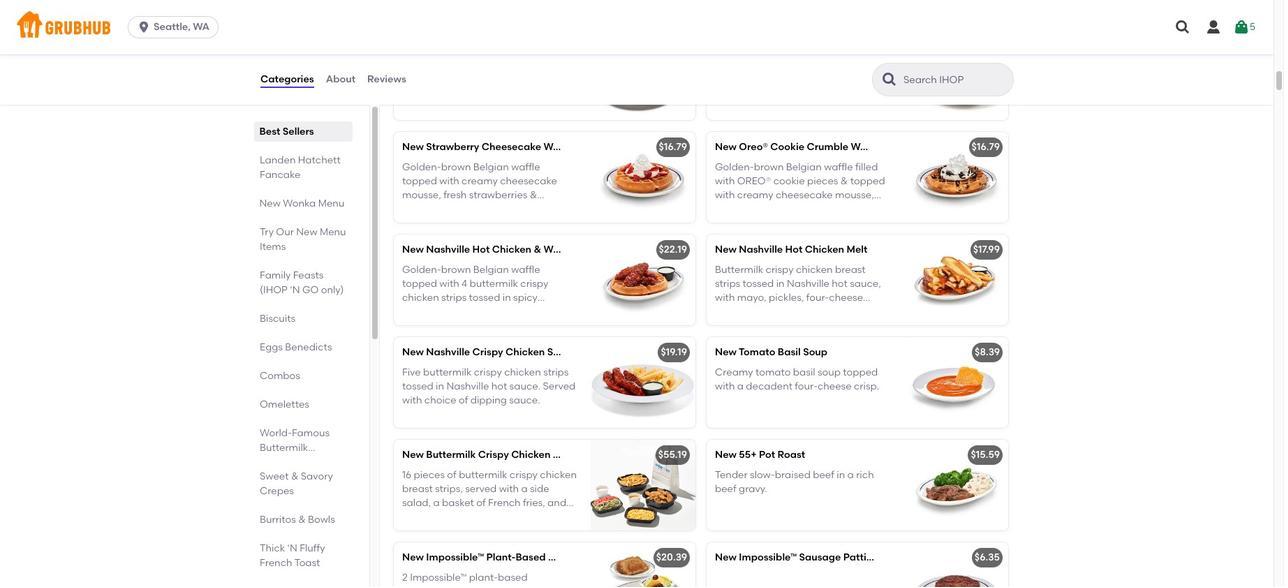 Task type: vqa. For each thing, say whether or not it's contained in the screenshot.
IMPOSSIBLE™
yes



Task type: locate. For each thing, give the bounding box(es) containing it.
brown
[[441, 161, 471, 173], [754, 161, 784, 173], [441, 264, 471, 276]]

1 horizontal spatial sausage
[[800, 552, 842, 564]]

'n left "go"
[[290, 284, 300, 296]]

family feasts (ihop 'n go only)
[[260, 270, 344, 296]]

chicken down new nashville crispy chicken strips & fries
[[505, 367, 541, 378]]

0 horizontal spatial 2
[[402, 572, 408, 584]]

1 horizontal spatial 2
[[795, 87, 800, 99]]

0 vertical spatial sauce.
[[510, 381, 541, 393]]

strawberry up 'fresh'
[[426, 141, 480, 153]]

2 vertical spatial in
[[837, 469, 846, 481]]

golden- up more
[[715, 161, 754, 173]]

brown for 4
[[441, 264, 471, 276]]

sauce.
[[510, 381, 541, 393], [509, 395, 541, 407]]

buttermilk down biscuit
[[470, 58, 519, 70]]

waffle inside golden-brown belgian waffle filled with oreo® cookie pieces & topped with creamy cheesecake mousse, more oreo® cookie pieces & whipped topping.
[[825, 161, 854, 173]]

waffle for chicken
[[512, 264, 541, 276]]

cheesecake down new oreo® cookie crumble waffle
[[776, 189, 833, 201]]

golden- up ranch
[[402, 264, 441, 276]]

0 horizontal spatial strips
[[442, 292, 467, 304]]

2 vertical spatial pieces
[[414, 469, 445, 481]]

new for new 55+ pot roast
[[715, 449, 737, 461]]

creamy up more
[[738, 189, 774, 201]]

1 sausage from the left
[[548, 552, 590, 564]]

chicken up fries,
[[512, 449, 551, 461]]

1 horizontal spatial mousse,
[[836, 189, 875, 201]]

1 vertical spatial tossed
[[402, 381, 434, 393]]

sausage left power
[[548, 552, 590, 564]]

omelettes
[[260, 399, 309, 411]]

2 horizontal spatial 2
[[879, 87, 885, 99]]

0 horizontal spatial topping.
[[446, 204, 486, 216]]

sellers
[[283, 126, 315, 138]]

a left rich
[[848, 469, 854, 481]]

new 55+ pot roast
[[715, 449, 806, 461]]

& right the strawberries
[[530, 189, 538, 201]]

buttermilk inside golden-brown belgian waffle topped with 4 buttermilk crispy chicken strips tossed in spicy nashville hot sauce & served with a side of ranch dressing.
[[470, 278, 518, 290]]

cheesecake
[[500, 175, 558, 187], [776, 189, 833, 201]]

chicken up ranch
[[402, 292, 439, 304]]

french down thick
[[260, 558, 292, 569]]

crispy down new nashville crispy chicken strips & fries
[[474, 367, 502, 378]]

tossed up sauce at the bottom
[[469, 292, 501, 304]]

1 vertical spatial creamy
[[738, 189, 774, 201]]

& right mac
[[541, 512, 548, 524]]

0 horizontal spatial tossed
[[402, 381, 434, 393]]

chicken
[[492, 244, 532, 256], [805, 244, 845, 256], [506, 347, 545, 359], [512, 449, 551, 461]]

menu
[[319, 198, 345, 210], [320, 226, 346, 238]]

chicken left melt
[[805, 244, 845, 256]]

buttermilk up flaky
[[426, 39, 476, 51]]

new nashville hot chicken & waffles image
[[591, 235, 696, 326]]

served
[[543, 381, 576, 393]]

1 horizontal spatial whipped
[[459, 73, 500, 84]]

nashville up 4 at the left top of page
[[426, 244, 470, 256]]

tomato
[[756, 367, 791, 378]]

served down spicy
[[506, 306, 538, 318]]

whipped inside golden-brown belgian waffle filled with oreo® cookie pieces & topped with creamy cheesecake mousse, more oreo® cookie pieces & whipped topping.
[[715, 218, 757, 230]]

chicken for melt
[[805, 244, 845, 256]]

strips
[[548, 347, 575, 359]]

1 horizontal spatial side
[[530, 483, 550, 495]]

based
[[516, 552, 546, 564]]

crispy
[[473, 347, 504, 359], [478, 449, 509, 461]]

crispy down new buttermilk crispy chicken family feast
[[510, 469, 538, 481]]

with inside warm & flaky buttermilk biscuit served with whipped real butter.
[[436, 73, 456, 84]]

reviews button
[[367, 55, 407, 105]]

0 vertical spatial crumble
[[715, 87, 757, 99]]

or down the waffle,
[[776, 101, 786, 113]]

crispy up spicy
[[521, 278, 549, 290]]

family left feast
[[553, 449, 585, 461]]

in inside five buttermilk crispy chicken strips tossed in nashville hot sauce. served with choice of dipping sauce.
[[436, 381, 444, 393]]

belgian for cheesecake
[[474, 161, 509, 173]]

belgian down new oreo® cookie crumble waffle
[[787, 161, 822, 173]]

& down pancakes
[[291, 471, 299, 483]]

brown inside golden-brown belgian waffle filled with oreo® cookie pieces & topped with creamy cheesecake mousse, more oreo® cookie pieces & whipped topping.
[[754, 161, 784, 173]]

&
[[434, 58, 441, 70], [877, 101, 885, 113], [841, 175, 848, 187], [530, 189, 538, 201], [846, 204, 853, 216], [534, 244, 542, 256], [497, 306, 504, 318], [577, 347, 585, 359], [291, 471, 299, 483], [541, 512, 548, 524], [298, 514, 306, 526]]

french inside '16 pieces of buttermilk crispy chicken breast strips, served with a side salad, a basket of french fries, and creamy sharp cheddar mac & cheese.  serves 4.'
[[488, 498, 521, 509]]

1 vertical spatial 'n
[[288, 543, 298, 555]]

'n right thick
[[288, 543, 298, 555]]

mousse, inside golden-brown belgian waffle filled with oreo® cookie pieces & topped with creamy cheesecake mousse, more oreo® cookie pieces & whipped topping.
[[836, 189, 875, 201]]

more
[[715, 204, 740, 216]]

0 vertical spatial chicken
[[402, 292, 439, 304]]

0 horizontal spatial whipped
[[402, 204, 444, 216]]

new oreo® cookie crumble waffle
[[715, 141, 883, 153]]

& down new oreo® cookie crumble waffle
[[841, 175, 848, 187]]

0 vertical spatial crispy
[[521, 278, 549, 290]]

based
[[498, 572, 528, 584]]

2
[[795, 87, 800, 99], [879, 87, 885, 99], [402, 572, 408, 584]]

golden- inside golden-brown belgian waffle topped with creamy cheesecake mousse, fresh strawberries & whipped topping.
[[402, 161, 441, 173]]

1 vertical spatial topping.
[[759, 218, 799, 230]]

0 vertical spatial or
[[777, 73, 787, 84]]

new for new nashville hot chicken & waffles
[[402, 244, 424, 256]]

waffle inside golden-brown belgian waffle topped with 4 buttermilk crispy chicken strips tossed in spicy nashville hot sauce & served with a side of ranch dressing.
[[512, 264, 541, 276]]

0 horizontal spatial family
[[260, 270, 291, 282]]

strips up the served
[[544, 367, 569, 378]]

hot for melt
[[786, 244, 803, 256]]

crispy inside five buttermilk crispy chicken strips tossed in nashville hot sauce. served with choice of dipping sauce.
[[474, 367, 502, 378]]

0 vertical spatial in
[[503, 292, 511, 304]]

gravy.
[[739, 483, 768, 495]]

strips inside five buttermilk crispy chicken strips tossed in nashville hot sauce. served with choice of dipping sauce.
[[544, 367, 569, 378]]

2 horizontal spatial waffle
[[851, 141, 883, 153]]

nashville down ranch
[[426, 347, 470, 359]]

belgian inside golden-brown belgian waffle filled with oreo® cookie pieces & topped with creamy cheesecake mousse, more oreo® cookie pieces & whipped topping.
[[787, 161, 822, 173]]

side left ranch
[[402, 321, 422, 332]]

buttermilk
[[426, 39, 476, 51], [260, 442, 308, 454], [426, 449, 476, 461]]

waffle inside golden-brown belgian waffle topped with creamy cheesecake mousse, fresh strawberries & whipped topping.
[[512, 161, 541, 173]]

1 vertical spatial menu
[[320, 226, 346, 238]]

1 vertical spatial hot
[[492, 381, 507, 393]]

new for new waffle combo
[[715, 39, 737, 51]]

$15.59
[[972, 449, 1001, 461]]

sausages,
[[402, 586, 450, 588]]

belgian down the new strawberry cheesecake waffle
[[474, 161, 509, 173]]

cookie up new nashville hot chicken melt
[[779, 204, 810, 216]]

a down creamy
[[738, 381, 744, 393]]

1 horizontal spatial cheesecake
[[715, 73, 775, 84]]

crispy inside '16 pieces of buttermilk crispy chicken breast strips, served with a side salad, a basket of french fries, and creamy sharp cheddar mac & cheese.  serves 4.'
[[510, 469, 538, 481]]

golden- inside golden-brown belgian waffle topped with 4 buttermilk crispy chicken strips tossed in spicy nashville hot sauce & served with a side of ranch dressing.
[[402, 264, 441, 276]]

beef down tender
[[715, 483, 737, 495]]

$20.39
[[657, 552, 688, 564]]

cookie down browns.
[[771, 141, 805, 153]]

1 vertical spatial served
[[506, 306, 538, 318]]

family up (ihop at the left of the page
[[260, 270, 291, 282]]

1 mousse, from the left
[[402, 189, 441, 201]]

new nashville hot chicken melt image
[[904, 235, 1009, 326]]

in up the choice
[[436, 381, 444, 393]]

2 horizontal spatial creamy
[[738, 189, 774, 201]]

belgian down new nashville hot chicken & waffles
[[474, 264, 509, 276]]

buttermilk inside world-famous buttermilk pancakes sweet & savory crepes
[[260, 442, 308, 454]]

crumble inside choice of belgian, strawberry cheesecake or oreo® cookie crumble waffle, 2 eggs* your way, 2 bacon strips or pork sausage links & hash browns.
[[715, 87, 757, 99]]

buttermilk inside '16 pieces of buttermilk crispy chicken breast strips, served with a side salad, a basket of french fries, and creamy sharp cheddar mac & cheese.  serves 4.'
[[459, 469, 508, 481]]

waffle left 'filled'
[[825, 161, 854, 173]]

of inside golden-brown belgian waffle topped with 4 buttermilk crispy chicken strips tossed in spicy nashville hot sauce & served with a side of ranch dressing.
[[424, 321, 434, 332]]

2 hot from the left
[[786, 244, 803, 256]]

whipped inside golden-brown belgian waffle topped with creamy cheesecake mousse, fresh strawberries & whipped topping.
[[402, 204, 444, 216]]

crispy for buttermilk
[[478, 449, 509, 461]]

or
[[777, 73, 787, 84], [776, 101, 786, 113]]

1 vertical spatial side
[[530, 483, 550, 495]]

mousse,
[[402, 189, 441, 201], [836, 189, 875, 201]]

oreo®
[[789, 73, 818, 84], [739, 141, 769, 153]]

combo right power
[[625, 552, 661, 564]]

real
[[502, 73, 520, 84]]

nashville up dipping
[[447, 381, 489, 393]]

a up fries,
[[522, 483, 528, 495]]

1 vertical spatial french
[[260, 558, 292, 569]]

dressing.
[[466, 321, 508, 332]]

svg image
[[1234, 19, 1251, 36]]

cheese.
[[402, 526, 439, 538]]

0 vertical spatial cheesecake
[[715, 73, 775, 84]]

2 vertical spatial strips
[[544, 367, 569, 378]]

(2)
[[937, 552, 950, 564]]

sauce
[[465, 306, 494, 318]]

1 vertical spatial strawberry
[[426, 141, 480, 153]]

0 vertical spatial oreo®
[[789, 73, 818, 84]]

buttermilk inside five buttermilk crispy chicken strips tossed in nashville hot sauce. served with choice of dipping sauce.
[[423, 367, 472, 378]]

a
[[562, 306, 569, 318], [738, 381, 744, 393], [848, 469, 854, 481], [522, 483, 528, 495], [434, 498, 440, 509]]

plant-
[[487, 552, 516, 564]]

0 vertical spatial tossed
[[469, 292, 501, 304]]

2 vertical spatial chicken
[[540, 469, 577, 481]]

family
[[260, 270, 291, 282], [553, 449, 585, 461]]

0 horizontal spatial $16.79
[[659, 141, 688, 153]]

topped inside golden-brown belgian waffle topped with creamy cheesecake mousse, fresh strawberries & whipped topping.
[[402, 175, 437, 187]]

savory
[[301, 471, 333, 483]]

2 horizontal spatial strips
[[749, 101, 774, 113]]

crispy up '16 pieces of buttermilk crispy chicken breast strips, served with a side salad, a basket of french fries, and creamy sharp cheddar mac & cheese.  serves 4.'
[[478, 449, 509, 461]]

hot up golden-brown belgian waffle topped with 4 buttermilk crispy chicken strips tossed in spicy nashville hot sauce & served with a side of ranch dressing.
[[473, 244, 490, 256]]

0 horizontal spatial side
[[402, 321, 422, 332]]

nashville inside golden-brown belgian waffle topped with 4 buttermilk crispy chicken strips tossed in spicy nashville hot sauce & served with a side of ranch dressing.
[[402, 306, 445, 318]]

& left waffles
[[534, 244, 542, 256]]

& up dressing.
[[497, 306, 504, 318]]

waffle
[[739, 39, 771, 51], [544, 141, 575, 153], [851, 141, 883, 153]]

impossible™ inside 2  impossible™ plant-based sausages, scrambled cage-free eg
[[410, 572, 467, 584]]

1 vertical spatial crispy
[[474, 367, 502, 378]]

0 vertical spatial served
[[402, 73, 434, 84]]

landen hatchett fancake
[[260, 154, 341, 181]]

a inside tender slow-braised beef in a rich beef gravy.
[[848, 469, 854, 481]]

main navigation navigation
[[0, 0, 1274, 55]]

1 horizontal spatial cookie
[[820, 73, 854, 84]]

new buttermilk biscuit
[[402, 39, 511, 51]]

0 horizontal spatial creamy
[[402, 512, 439, 524]]

filled
[[856, 161, 879, 173]]

oreo® down browns.
[[739, 141, 769, 153]]

1 horizontal spatial hot
[[786, 244, 803, 256]]

waffle
[[512, 161, 541, 173], [825, 161, 854, 173], [512, 264, 541, 276]]

whipped down more
[[715, 218, 757, 230]]

with inside five buttermilk crispy chicken strips tossed in nashville hot sauce. served with choice of dipping sauce.
[[402, 395, 422, 407]]

1 horizontal spatial tossed
[[469, 292, 501, 304]]

0 horizontal spatial strawberry
[[426, 141, 480, 153]]

in inside golden-brown belgian waffle topped with 4 buttermilk crispy chicken strips tossed in spicy nashville hot sauce & served with a side of ranch dressing.
[[503, 292, 511, 304]]

1 vertical spatial whipped
[[402, 204, 444, 216]]

0 vertical spatial menu
[[319, 198, 345, 210]]

benedicts
[[285, 342, 332, 354]]

0 vertical spatial side
[[402, 321, 422, 332]]

new for new impossible™ plant-based sausage power combo
[[402, 552, 424, 564]]

2 horizontal spatial served
[[506, 306, 538, 318]]

oreo® up eggs*
[[789, 73, 818, 84]]

try our new menu items
[[260, 226, 346, 253]]

with inside golden-brown belgian waffle topped with creamy cheesecake mousse, fresh strawberries & whipped topping.
[[440, 175, 460, 187]]

creamy inside '16 pieces of buttermilk crispy chicken breast strips, served with a side salad, a basket of french fries, and creamy sharp cheddar mac & cheese.  serves 4.'
[[402, 512, 439, 524]]

melt
[[847, 244, 868, 256]]

eggs benedicts
[[260, 342, 332, 354]]

2 vertical spatial creamy
[[402, 512, 439, 524]]

1 vertical spatial crumble
[[807, 141, 849, 153]]

& right the links
[[877, 101, 885, 113]]

sauce. right dipping
[[509, 395, 541, 407]]

creamy up the strawberries
[[462, 175, 498, 187]]

pieces down new oreo® cookie crumble waffle
[[808, 175, 839, 187]]

1 horizontal spatial oreo®
[[789, 73, 818, 84]]

topped inside golden-brown belgian waffle topped with 4 buttermilk crispy chicken strips tossed in spicy nashville hot sauce & served with a side of ranch dressing.
[[402, 278, 437, 290]]

0 vertical spatial 'n
[[290, 284, 300, 296]]

svg image inside seattle, wa button
[[137, 20, 151, 34]]

crispy down dressing.
[[473, 347, 504, 359]]

oreo® right more
[[743, 204, 777, 216]]

beef
[[813, 469, 835, 481], [715, 483, 737, 495]]

belgian inside golden-brown belgian waffle topped with creamy cheesecake mousse, fresh strawberries & whipped topping.
[[474, 161, 509, 173]]

1 horizontal spatial topping.
[[759, 218, 799, 230]]

crisp.
[[855, 381, 880, 393]]

sauce. left the served
[[510, 381, 541, 393]]

new 55+ pot roast image
[[904, 440, 1009, 531]]

brown inside golden-brown belgian waffle topped with creamy cheesecake mousse, fresh strawberries & whipped topping.
[[441, 161, 471, 173]]

five buttermilk crispy chicken strips tossed in nashville hot sauce. served with choice of dipping sauce.
[[402, 367, 576, 407]]

reviews
[[368, 73, 407, 85]]

whipped
[[459, 73, 500, 84], [402, 204, 444, 216], [715, 218, 757, 230]]

1 vertical spatial cheesecake
[[776, 189, 833, 201]]

0 vertical spatial pieces
[[808, 175, 839, 187]]

Search IHOP search field
[[903, 73, 1010, 87]]

served up basket
[[465, 483, 497, 495]]

seattle, wa
[[154, 21, 210, 33]]

0 horizontal spatial svg image
[[137, 20, 151, 34]]

chicken inside golden-brown belgian waffle topped with 4 buttermilk crispy chicken strips tossed in spicy nashville hot sauce & served with a side of ranch dressing.
[[402, 292, 439, 304]]

brown inside golden-brown belgian waffle topped with 4 buttermilk crispy chicken strips tossed in spicy nashville hot sauce & served with a side of ranch dressing.
[[441, 264, 471, 276]]

new wonka menu
[[260, 198, 345, 210]]

topped inside creamy tomato basil soup topped with a decadent four-cheese crisp.
[[844, 367, 879, 378]]

pieces inside '16 pieces of buttermilk crispy chicken breast strips, served with a side salad, a basket of french fries, and creamy sharp cheddar mac & cheese.  serves 4.'
[[414, 469, 445, 481]]

$20.99
[[970, 39, 1001, 51]]

topped for new nashville hot chicken & waffles
[[402, 278, 437, 290]]

sausage
[[548, 552, 590, 564], [800, 552, 842, 564]]

belgian for hot
[[474, 264, 509, 276]]

new strawberry cheesecake waffle image
[[591, 132, 696, 223]]

ranch
[[436, 321, 464, 332]]

strips down 4 at the left top of page
[[442, 292, 467, 304]]

1 horizontal spatial creamy
[[462, 175, 498, 187]]

waffle for crumble
[[825, 161, 854, 173]]

svg image
[[1175, 19, 1192, 36], [1206, 19, 1223, 36], [137, 20, 151, 34]]

0 horizontal spatial beef
[[715, 483, 737, 495]]

'n inside family feasts (ihop 'n go only)
[[290, 284, 300, 296]]

of down 'new waffle combo'
[[752, 58, 761, 70]]

& inside choice of belgian, strawberry cheesecake or oreo® cookie crumble waffle, 2 eggs* your way, 2 bacon strips or pork sausage links & hash browns.
[[877, 101, 885, 113]]

1 horizontal spatial combo
[[773, 39, 809, 51]]

beef right braised
[[813, 469, 835, 481]]

1 horizontal spatial strips
[[544, 367, 569, 378]]

belgian inside golden-brown belgian waffle topped with 4 buttermilk crispy chicken strips tossed in spicy nashville hot sauce & served with a side of ranch dressing.
[[474, 264, 509, 276]]

& inside golden-brown belgian waffle topped with 4 buttermilk crispy chicken strips tossed in spicy nashville hot sauce & served with a side of ranch dressing.
[[497, 306, 504, 318]]

menu right wonka
[[319, 198, 345, 210]]

0 horizontal spatial cheesecake
[[500, 175, 558, 187]]

cheesecake up the strawberries
[[482, 141, 542, 153]]

a up strips
[[562, 306, 569, 318]]

served down warm
[[402, 73, 434, 84]]

new inside "try our new menu items"
[[296, 226, 318, 238]]

2 horizontal spatial in
[[837, 469, 846, 481]]

1 vertical spatial in
[[436, 381, 444, 393]]

hot up dipping
[[492, 381, 507, 393]]

cookie
[[774, 175, 805, 187], [779, 204, 810, 216]]

side
[[402, 321, 422, 332], [530, 483, 550, 495]]

1 horizontal spatial family
[[553, 449, 585, 461]]

buttermilk up the strips,
[[426, 449, 476, 461]]

cheesecake inside choice of belgian, strawberry cheesecake or oreo® cookie crumble waffle, 2 eggs* your way, 2 bacon strips or pork sausage links & hash browns.
[[715, 73, 775, 84]]

soup
[[818, 367, 841, 378]]

cheesecake down choice at the top of the page
[[715, 73, 775, 84]]

oreo® up more
[[738, 175, 772, 187]]

best sellers
[[260, 126, 315, 138]]

$19.19
[[661, 347, 688, 359]]

served inside golden-brown belgian waffle topped with 4 buttermilk crispy chicken strips tossed in spicy nashville hot sauce & served with a side of ranch dressing.
[[506, 306, 538, 318]]

impossible™ for plant-
[[426, 552, 484, 564]]

2 up "sausages,"
[[402, 572, 408, 584]]

1 vertical spatial chicken
[[505, 367, 541, 378]]

world-
[[260, 428, 292, 439]]

buttermilk down new buttermilk crispy chicken family feast
[[459, 469, 508, 481]]

1 horizontal spatial served
[[465, 483, 497, 495]]

4.
[[474, 526, 483, 538]]

1 horizontal spatial french
[[488, 498, 521, 509]]

new nashville crispy chicken strips & fries
[[402, 347, 610, 359]]

combo up belgian,
[[773, 39, 809, 51]]

0 vertical spatial whipped
[[459, 73, 500, 84]]

of right the choice
[[459, 395, 468, 407]]

braised
[[775, 469, 811, 481]]

1 hot from the left
[[473, 244, 490, 256]]

brown up 4 at the left top of page
[[441, 264, 471, 276]]

crumble
[[715, 87, 757, 99], [807, 141, 849, 153]]

topping. inside golden-brown belgian waffle topped with creamy cheesecake mousse, fresh strawberries & whipped topping.
[[446, 204, 486, 216]]

2 vertical spatial whipped
[[715, 218, 757, 230]]

2 sauce. from the top
[[509, 395, 541, 407]]

topping.
[[446, 204, 486, 216], [759, 218, 799, 230]]

0 horizontal spatial served
[[402, 73, 434, 84]]

categories
[[261, 73, 314, 85]]

0 vertical spatial crispy
[[473, 347, 504, 359]]

in left spicy
[[503, 292, 511, 304]]

pieces up breast
[[414, 469, 445, 481]]

0 vertical spatial french
[[488, 498, 521, 509]]

1 horizontal spatial $16.79
[[972, 141, 1001, 153]]

topping. down 'fresh'
[[446, 204, 486, 216]]

impossible™ for sausage
[[739, 552, 797, 564]]

side up fries,
[[530, 483, 550, 495]]

buttermilk up the choice
[[423, 367, 472, 378]]

waffle for waffle
[[512, 161, 541, 173]]

1 vertical spatial sauce.
[[509, 395, 541, 407]]

0 horizontal spatial sausage
[[548, 552, 590, 564]]

creamy inside golden-brown belgian waffle topped with creamy cheesecake mousse, fresh strawberries & whipped topping.
[[462, 175, 498, 187]]

tossed inside five buttermilk crispy chicken strips tossed in nashville hot sauce. served with choice of dipping sauce.
[[402, 381, 434, 393]]

choice
[[715, 58, 749, 70]]

1 $16.79 from the left
[[659, 141, 688, 153]]

strips inside golden-brown belgian waffle topped with 4 buttermilk crispy chicken strips tossed in spicy nashville hot sauce & served with a side of ranch dressing.
[[442, 292, 467, 304]]

0 vertical spatial family
[[260, 270, 291, 282]]

2 mousse, from the left
[[836, 189, 875, 201]]

topped for new tomato basil soup
[[844, 367, 879, 378]]

browns.
[[741, 115, 778, 127]]

pieces up new nashville hot chicken melt
[[813, 204, 844, 216]]

golden- inside golden-brown belgian waffle filled with oreo® cookie pieces & topped with creamy cheesecake mousse, more oreo® cookie pieces & whipped topping.
[[715, 161, 754, 173]]

or down belgian,
[[777, 73, 787, 84]]

buttermilk up pancakes
[[260, 442, 308, 454]]

new for new oreo® cookie crumble waffle
[[715, 141, 737, 153]]

sweet
[[260, 471, 289, 483]]

strips up browns.
[[749, 101, 774, 113]]

1 horizontal spatial in
[[503, 292, 511, 304]]

waffle up the strawberries
[[512, 161, 541, 173]]

2 right "way,"
[[879, 87, 885, 99]]

in left rich
[[837, 469, 846, 481]]

new for new buttermilk crispy chicken family feast
[[402, 449, 424, 461]]

0 horizontal spatial hot
[[447, 306, 463, 318]]

strips inside choice of belgian, strawberry cheesecake or oreo® cookie crumble waffle, 2 eggs* your way, 2 bacon strips or pork sausage links & hash browns.
[[749, 101, 774, 113]]

chicken left waffles
[[492, 244, 532, 256]]

1 vertical spatial cookie
[[771, 141, 805, 153]]

tossed down five
[[402, 381, 434, 393]]

waffle up spicy
[[512, 264, 541, 276]]

nashville for new nashville crispy chicken strips & fries
[[426, 347, 470, 359]]

brown up 'fresh'
[[441, 161, 471, 173]]

new for new buttermilk biscuit
[[402, 39, 424, 51]]

1 vertical spatial beef
[[715, 483, 737, 495]]

served
[[402, 73, 434, 84], [506, 306, 538, 318], [465, 483, 497, 495]]

2 $16.79 from the left
[[972, 141, 1001, 153]]

chicken up and on the left bottom of page
[[540, 469, 577, 481]]

side inside '16 pieces of buttermilk crispy chicken breast strips, served with a side salad, a basket of french fries, and creamy sharp cheddar mac & cheese.  serves 4.'
[[530, 483, 550, 495]]

'n inside thick 'n fluffy french toast
[[288, 543, 298, 555]]

waffles
[[544, 244, 580, 256]]

crumble down the sausage on the right
[[807, 141, 849, 153]]

0 horizontal spatial french
[[260, 558, 292, 569]]

new tomato basil soup
[[715, 347, 828, 359]]

menu down new wonka menu
[[320, 226, 346, 238]]

french
[[488, 498, 521, 509], [260, 558, 292, 569]]

strawberries
[[469, 189, 528, 201]]

0 vertical spatial creamy
[[462, 175, 498, 187]]

nashville for new nashville hot chicken & waffles
[[426, 244, 470, 256]]

free
[[534, 586, 553, 588]]

seattle, wa button
[[128, 16, 224, 38]]

1 vertical spatial oreo®
[[739, 141, 769, 153]]

in inside tender slow-braised beef in a rich beef gravy.
[[837, 469, 846, 481]]

hot down golden-brown belgian waffle filled with oreo® cookie pieces & topped with creamy cheesecake mousse, more oreo® cookie pieces & whipped topping.
[[786, 244, 803, 256]]

0 horizontal spatial combo
[[625, 552, 661, 564]]

1 horizontal spatial strawberry
[[804, 58, 856, 70]]

chicken
[[402, 292, 439, 304], [505, 367, 541, 378], [540, 469, 577, 481]]

mousse, inside golden-brown belgian waffle topped with creamy cheesecake mousse, fresh strawberries & whipped topping.
[[402, 189, 441, 201]]

thick 'n fluffy french toast
[[260, 543, 325, 569]]

new for new nashville crispy chicken strips & fries
[[402, 347, 424, 359]]



Task type: describe. For each thing, give the bounding box(es) containing it.
new for new impossible™ sausage patties from plants (2)
[[715, 552, 737, 564]]

golden-brown belgian waffle topped with creamy cheesecake mousse, fresh strawberries & whipped topping.
[[402, 161, 558, 216]]

served inside '16 pieces of buttermilk crispy chicken breast strips, served with a side salad, a basket of french fries, and creamy sharp cheddar mac & cheese.  serves 4.'
[[465, 483, 497, 495]]

pot
[[759, 449, 776, 461]]

0 horizontal spatial waffle
[[544, 141, 575, 153]]

1 sauce. from the top
[[510, 381, 541, 393]]

of inside five buttermilk crispy chicken strips tossed in nashville hot sauce. served with choice of dipping sauce.
[[459, 395, 468, 407]]

family inside family feasts (ihop 'n go only)
[[260, 270, 291, 282]]

basil
[[778, 347, 801, 359]]

$17.99
[[974, 244, 1001, 256]]

new buttermilk biscuit image
[[591, 30, 696, 120]]

oreo® inside choice of belgian, strawberry cheesecake or oreo® cookie crumble waffle, 2 eggs* your way, 2 bacon strips or pork sausage links & hash browns.
[[789, 73, 818, 84]]

items
[[260, 241, 286, 253]]

toast
[[295, 558, 320, 569]]

& left bowls on the bottom
[[298, 514, 306, 526]]

butter.
[[523, 73, 554, 84]]

4
[[462, 278, 468, 290]]

1 vertical spatial family
[[553, 449, 585, 461]]

topping. inside golden-brown belgian waffle filled with oreo® cookie pieces & topped with creamy cheesecake mousse, more oreo® cookie pieces & whipped topping.
[[759, 218, 799, 230]]

scrambled
[[452, 586, 503, 588]]

burritos & bowls
[[260, 514, 335, 526]]

eggs*
[[803, 87, 830, 99]]

55+
[[739, 449, 757, 461]]

(ihop
[[260, 284, 288, 296]]

flaky
[[443, 58, 468, 70]]

creamy tomato basil soup topped with a decadent four-cheese crisp.
[[715, 367, 880, 393]]

slow-
[[750, 469, 775, 481]]

2 horizontal spatial svg image
[[1206, 19, 1223, 36]]

nashville inside five buttermilk crispy chicken strips tossed in nashville hot sauce. served with choice of dipping sauce.
[[447, 381, 489, 393]]

a inside golden-brown belgian waffle topped with 4 buttermilk crispy chicken strips tossed in spicy nashville hot sauce & served with a side of ranch dressing.
[[562, 306, 569, 318]]

a inside creamy tomato basil soup topped with a decadent four-cheese crisp.
[[738, 381, 744, 393]]

1 horizontal spatial beef
[[813, 469, 835, 481]]

tomato
[[739, 347, 776, 359]]

1 vertical spatial combo
[[625, 552, 661, 564]]

new for new nashville hot chicken melt
[[715, 244, 737, 256]]

french inside thick 'n fluffy french toast
[[260, 558, 292, 569]]

cage-
[[505, 586, 534, 588]]

0 vertical spatial combo
[[773, 39, 809, 51]]

& left the fries
[[577, 347, 585, 359]]

chicken inside five buttermilk crispy chicken strips tossed in nashville hot sauce. served with choice of dipping sauce.
[[505, 367, 541, 378]]

2 sausage from the left
[[800, 552, 842, 564]]

impossible™ for plant-
[[410, 572, 467, 584]]

& inside golden-brown belgian waffle topped with creamy cheesecake mousse, fresh strawberries & whipped topping.
[[530, 189, 538, 201]]

0 vertical spatial oreo®
[[738, 175, 772, 187]]

rich
[[857, 469, 875, 481]]

& inside '16 pieces of buttermilk crispy chicken breast strips, served with a side salad, a basket of french fries, and creamy sharp cheddar mac & cheese.  serves 4.'
[[541, 512, 548, 524]]

new tomato basil soup image
[[904, 338, 1009, 429]]

brown for oreo®
[[754, 161, 784, 173]]

1 vertical spatial pieces
[[813, 204, 844, 216]]

$55.19
[[659, 449, 688, 461]]

plant-
[[469, 572, 498, 584]]

new waffle combo
[[715, 39, 809, 51]]

new nashville hot chicken & waffles
[[402, 244, 580, 256]]

new for new tomato basil soup
[[715, 347, 737, 359]]

of up the strips,
[[447, 469, 457, 481]]

choice
[[425, 395, 457, 407]]

new impossible™ sausage patties from plants (2) image
[[904, 543, 1009, 588]]

golden- for nashville
[[402, 264, 441, 276]]

chicken inside '16 pieces of buttermilk crispy chicken breast strips, served with a side salad, a basket of french fries, and creamy sharp cheddar mac & cheese.  serves 4.'
[[540, 469, 577, 481]]

new oreo® cookie crumble waffle image
[[904, 132, 1009, 223]]

0 horizontal spatial cheesecake
[[482, 141, 542, 153]]

creamy inside golden-brown belgian waffle filled with oreo® cookie pieces & topped with creamy cheesecake mousse, more oreo® cookie pieces & whipped topping.
[[738, 189, 774, 201]]

chicken for strips
[[506, 347, 545, 359]]

new waffle combo image
[[904, 30, 1009, 120]]

fries,
[[523, 498, 546, 509]]

golden- for oreo®
[[715, 161, 754, 173]]

patties
[[844, 552, 878, 564]]

bowls
[[308, 514, 335, 526]]

new buttermilk crispy chicken family feast
[[402, 449, 614, 461]]

0 horizontal spatial oreo®
[[739, 141, 769, 153]]

hatchett
[[298, 154, 341, 166]]

1 horizontal spatial waffle
[[739, 39, 771, 51]]

2 inside 2  impossible™ plant-based sausages, scrambled cage-free eg
[[402, 572, 408, 584]]

serves
[[441, 526, 472, 538]]

$16.79 for new oreo® cookie crumble waffle
[[972, 141, 1001, 153]]

1 vertical spatial oreo®
[[743, 204, 777, 216]]

tossed inside golden-brown belgian waffle topped with 4 buttermilk crispy chicken strips tossed in spicy nashville hot sauce & served with a side of ranch dressing.
[[469, 292, 501, 304]]

1 vertical spatial cookie
[[779, 204, 810, 216]]

& inside world-famous buttermilk pancakes sweet & savory crepes
[[291, 471, 299, 483]]

buttermilk inside warm & flaky buttermilk biscuit served with whipped real butter.
[[470, 58, 519, 70]]

fluffy
[[300, 543, 325, 555]]

with inside '16 pieces of buttermilk crispy chicken breast strips, served with a side salad, a basket of french fries, and creamy sharp cheddar mac & cheese.  serves 4.'
[[499, 483, 519, 495]]

strawberry inside choice of belgian, strawberry cheesecake or oreo® cookie crumble waffle, 2 eggs* your way, 2 bacon strips or pork sausage links & hash browns.
[[804, 58, 856, 70]]

new impossible™ sausage patties from plants (2)
[[715, 552, 950, 564]]

mac
[[517, 512, 538, 524]]

cheesecake inside golden-brown belgian waffle topped with creamy cheesecake mousse, fresh strawberries & whipped topping.
[[500, 175, 558, 187]]

1 horizontal spatial crumble
[[807, 141, 849, 153]]

decadent
[[746, 381, 793, 393]]

1 vertical spatial or
[[776, 101, 786, 113]]

buttermilk for 16
[[426, 449, 476, 461]]

crispy inside golden-brown belgian waffle topped with 4 buttermilk crispy chicken strips tossed in spicy nashville hot sauce & served with a side of ranch dressing.
[[521, 278, 549, 290]]

cheese
[[818, 381, 852, 393]]

chicken for &
[[492, 244, 532, 256]]

about
[[326, 73, 356, 85]]

crepes
[[260, 486, 294, 497]]

our
[[276, 226, 294, 238]]

and
[[548, 498, 567, 509]]

topped inside golden-brown belgian waffle filled with oreo® cookie pieces & topped with creamy cheesecake mousse, more oreo® cookie pieces & whipped topping.
[[851, 175, 886, 187]]

cookie inside choice of belgian, strawberry cheesecake or oreo® cookie crumble waffle, 2 eggs* your way, 2 bacon strips or pork sausage links & hash browns.
[[820, 73, 854, 84]]

five
[[402, 367, 421, 378]]

buttermilk for warm
[[426, 39, 476, 51]]

breast
[[402, 483, 433, 495]]

feast
[[587, 449, 614, 461]]

warm & flaky buttermilk biscuit served with whipped real butter.
[[402, 58, 554, 84]]

new for new strawberry cheesecake waffle
[[402, 141, 424, 153]]

5 button
[[1234, 15, 1256, 40]]

roast
[[778, 449, 806, 461]]

belgian,
[[764, 58, 802, 70]]

four-
[[795, 381, 818, 393]]

served inside warm & flaky buttermilk biscuit served with whipped real butter.
[[402, 73, 434, 84]]

hot inside golden-brown belgian waffle topped with 4 buttermilk crispy chicken strips tossed in spicy nashville hot sauce & served with a side of ranch dressing.
[[447, 306, 463, 318]]

biscuits
[[260, 313, 296, 325]]

16
[[402, 469, 412, 481]]

from
[[880, 552, 902, 564]]

& inside warm & flaky buttermilk biscuit served with whipped real butter.
[[434, 58, 441, 70]]

warm
[[402, 58, 431, 70]]

whipped inside warm & flaky buttermilk biscuit served with whipped real butter.
[[459, 73, 500, 84]]

creamy
[[715, 367, 754, 378]]

go
[[302, 284, 319, 296]]

with inside creamy tomato basil soup topped with a decadent four-cheese crisp.
[[715, 381, 735, 393]]

sausage
[[812, 101, 852, 113]]

& up melt
[[846, 204, 853, 216]]

topped for new strawberry cheesecake waffle
[[402, 175, 437, 187]]

of inside choice of belgian, strawberry cheesecake or oreo® cookie crumble waffle, 2 eggs* your way, 2 bacon strips or pork sausage links & hash browns.
[[752, 58, 761, 70]]

tender
[[715, 469, 748, 481]]

new buttermilk crispy chicken family feast image
[[591, 440, 696, 531]]

side inside golden-brown belgian waffle topped with 4 buttermilk crispy chicken strips tossed in spicy nashville hot sauce & served with a side of ranch dressing.
[[402, 321, 422, 332]]

0 vertical spatial cookie
[[774, 175, 805, 187]]

$8.39
[[975, 347, 1001, 359]]

biscuit
[[521, 58, 552, 70]]

2  impossible™ plant-based sausages, scrambled cage-free eg
[[402, 572, 574, 588]]

menu inside "try our new menu items"
[[320, 226, 346, 238]]

eggs
[[260, 342, 283, 354]]

try
[[260, 226, 274, 238]]

seattle,
[[154, 21, 191, 33]]

new impossible™ plant-based sausage power combo image
[[591, 543, 696, 588]]

brown for creamy
[[441, 161, 471, 173]]

0 horizontal spatial cookie
[[771, 141, 805, 153]]

your
[[832, 87, 853, 99]]

famous
[[292, 428, 330, 439]]

nashville for new nashville hot chicken melt
[[739, 244, 783, 256]]

$6.35
[[975, 552, 1001, 564]]

belgian for cookie
[[787, 161, 822, 173]]

$16.79 for new strawberry cheesecake waffle
[[659, 141, 688, 153]]

about button
[[325, 55, 356, 105]]

way,
[[855, 87, 877, 99]]

chicken for family
[[512, 449, 551, 461]]

search icon image
[[882, 71, 899, 88]]

of up cheddar
[[477, 498, 486, 509]]

5
[[1251, 21, 1256, 33]]

1 horizontal spatial svg image
[[1175, 19, 1192, 36]]

basket
[[442, 498, 474, 509]]

world-famous buttermilk pancakes sweet & savory crepes
[[260, 428, 333, 497]]

golden- for strawberry
[[402, 161, 441, 173]]

new impossible™ plant-based sausage power combo
[[402, 552, 661, 564]]

$5.63
[[662, 39, 688, 51]]

choice of belgian, strawberry cheesecake or oreo® cookie crumble waffle, 2 eggs* your way, 2 bacon strips or pork sausage links & hash browns.
[[715, 58, 885, 127]]

hot inside five buttermilk crispy chicken strips tossed in nashville hot sauce. served with choice of dipping sauce.
[[492, 381, 507, 393]]

golden-brown belgian waffle filled with oreo® cookie pieces & topped with creamy cheesecake mousse, more oreo® cookie pieces & whipped topping.
[[715, 161, 886, 230]]

crispy for nashville
[[473, 347, 504, 359]]

combos
[[260, 370, 300, 382]]

cheesecake inside golden-brown belgian waffle filled with oreo® cookie pieces & topped with creamy cheesecake mousse, more oreo® cookie pieces & whipped topping.
[[776, 189, 833, 201]]

new nashville crispy chicken strips & fries image
[[591, 338, 696, 429]]

a down the strips,
[[434, 498, 440, 509]]

waffle,
[[759, 87, 792, 99]]

hot for &
[[473, 244, 490, 256]]

fancake
[[260, 169, 301, 181]]



